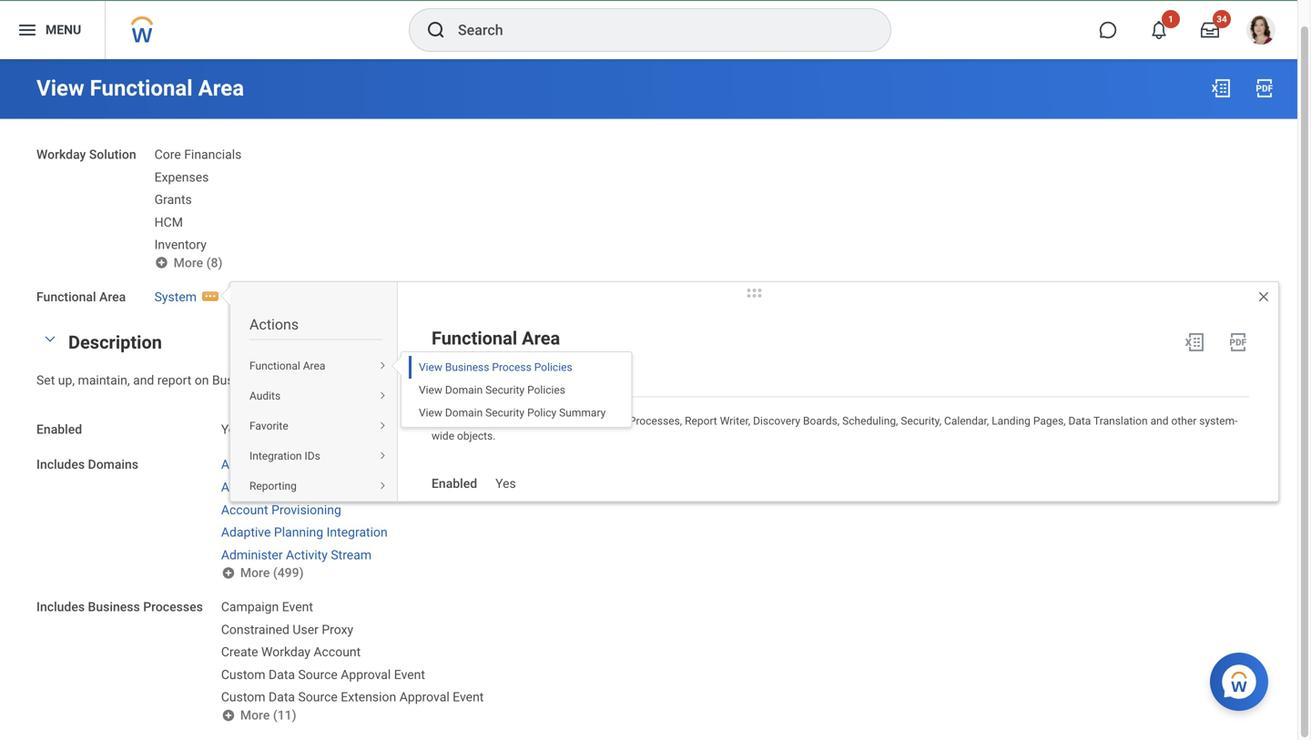Task type: locate. For each thing, give the bounding box(es) containing it.
domain down view business process policies
[[445, 384, 483, 397]]

more left (11)
[[240, 708, 270, 723]]

planning up administer activity stream link
[[274, 525, 324, 540]]

writer, for move modal icon system link
[[720, 415, 751, 428]]

chevron right image inside audits menu item
[[372, 391, 394, 402]]

system- for close icon's the export to excel icon
[[1200, 415, 1239, 428]]

discovery for move modal icon
[[754, 415, 801, 428]]

favorite
[[250, 420, 289, 433]]

adaptive inside adaptive planning integration link
[[221, 525, 271, 540]]

account down access
[[221, 503, 268, 518]]

on for move modal icon
[[568, 415, 580, 428]]

more down administer
[[240, 566, 270, 581]]

more for more (499)
[[240, 566, 270, 581]]

1 chevron right image from the top
[[372, 391, 394, 402]]

notifications large image
[[1151, 21, 1169, 39]]

create up access adaptive planning link
[[274, 458, 311, 473]]

0 vertical spatial view printable version (pdf) image
[[1255, 77, 1276, 99]]

translation inside description group
[[809, 373, 873, 388]]

description button
[[68, 332, 162, 354]]

1 vertical spatial create
[[221, 645, 258, 660]]

chevron right image inside favorite menu item
[[372, 421, 394, 432]]

1 vertical spatial items selected list
[[221, 454, 479, 564]]

security down the view domain security policies
[[486, 407, 525, 420]]

0 vertical spatial more
[[174, 255, 203, 270]]

workday down the constrained user proxy element
[[261, 645, 311, 660]]

security down process
[[486, 384, 525, 397]]

policies right process
[[535, 361, 573, 374]]

1 vertical spatial adaptive
[[221, 525, 271, 540]]

maintain, for move modal image
[[467, 415, 512, 428]]

workday left solution
[[36, 147, 86, 162]]

ability
[[221, 458, 256, 473]]

1 vertical spatial approval
[[400, 690, 450, 705]]

report for system link related to move modal image
[[685, 415, 718, 428]]

processes,
[[267, 373, 329, 388], [629, 415, 683, 428], [629, 415, 683, 428]]

functional area dialog
[[211, 282, 1280, 502], [211, 282, 1280, 502]]

wide for move modal icon
[[432, 430, 455, 443]]

move modal image
[[737, 282, 773, 304]]

discovery
[[412, 373, 467, 388], [754, 415, 801, 428], [754, 415, 801, 428]]

pages,
[[739, 373, 777, 388], [1034, 415, 1066, 428], [1034, 415, 1066, 428]]

create inside campaign event constrained user proxy create workday account custom data source approval event custom data source extension approval event
[[221, 645, 258, 660]]

2 security from the top
[[486, 407, 525, 420]]

more (8) button
[[155, 254, 224, 271]]

other
[[900, 373, 930, 388], [1172, 415, 1197, 428], [1172, 415, 1197, 428]]

approval right extension
[[400, 690, 450, 705]]

items selected list for (11)
[[221, 596, 513, 707]]

area
[[198, 75, 244, 101], [99, 290, 126, 305], [522, 328, 561, 349], [522, 328, 561, 349], [303, 360, 326, 373]]

set for menu containing functional area
[[432, 415, 448, 428]]

integration ids
[[250, 450, 321, 463]]

chevron right image down temporary
[[372, 482, 394, 492]]

more for more (11)
[[240, 708, 270, 723]]

system link
[[155, 286, 197, 305], [432, 364, 480, 381], [432, 364, 480, 381]]

0 horizontal spatial integration
[[250, 450, 302, 463]]

maintain, inside description group
[[78, 373, 130, 388]]

0 vertical spatial account
[[221, 503, 268, 518]]

source down custom data source approval event element
[[298, 690, 338, 705]]

2 includes from the top
[[36, 600, 85, 615]]

1 horizontal spatial account
[[314, 645, 361, 660]]

view down view business process policies
[[419, 384, 443, 397]]

objects. inside description group
[[1007, 373, 1052, 388]]

chevron right image inside functional area menu item
[[372, 361, 394, 372]]

account inside campaign event constrained user proxy create workday account custom data source approval event custom data source extension approval event
[[314, 645, 361, 660]]

report for move modal image
[[536, 415, 565, 428]]

policy
[[528, 407, 557, 420]]

up, for move modal image
[[450, 415, 465, 428]]

favorite menu item
[[230, 411, 402, 441]]

core
[[155, 147, 181, 162]]

menu containing functional area
[[230, 351, 402, 501]]

more (11) button
[[221, 707, 298, 724]]

0 vertical spatial integration
[[250, 450, 302, 463]]

set
[[36, 373, 55, 388], [432, 415, 448, 428], [432, 415, 448, 428]]

menu for system link related to move modal image
[[230, 351, 402, 501]]

other inside description group
[[900, 373, 930, 388]]

dialog containing view business process policies
[[383, 352, 633, 428]]

yes
[[221, 422, 242, 437], [496, 476, 516, 491], [496, 476, 516, 491]]

workday inside campaign event constrained user proxy create workday account custom data source approval event custom data source extension approval event
[[261, 645, 311, 660]]

landing for move modal icon
[[992, 415, 1031, 428]]

dialog
[[383, 352, 633, 428]]

access adaptive planning link
[[221, 476, 368, 495]]

description group
[[36, 329, 1262, 389]]

1 vertical spatial planning
[[274, 525, 324, 540]]

planning down ability to create only temporary reports
[[319, 480, 368, 495]]

maintain,
[[78, 373, 130, 388], [467, 415, 512, 428], [467, 415, 512, 428]]

0 vertical spatial custom
[[221, 668, 266, 683]]

more down inventory
[[174, 255, 203, 270]]

2 horizontal spatial event
[[453, 690, 484, 705]]

0 vertical spatial chevron right image
[[372, 361, 394, 372]]

description
[[68, 332, 162, 354]]

1 horizontal spatial event
[[394, 668, 425, 683]]

items selected list for (8)
[[155, 143, 271, 254]]

items selected list containing campaign event
[[221, 596, 513, 707]]

chevron right image for reporting
[[372, 482, 394, 492]]

domains
[[88, 458, 138, 473]]

processes
[[143, 600, 203, 615]]

reporting
[[250, 480, 297, 493]]

0 horizontal spatial approval
[[341, 668, 391, 683]]

security,
[[584, 373, 632, 388], [901, 415, 942, 428], [901, 415, 942, 428]]

system link for move modal image
[[432, 364, 480, 381]]

set up, maintain, and report on business processes, report writer, discovery boards, scheduling, security, calendar, landing pages, data translation and other system-wide objects.
[[36, 373, 1052, 388]]

0 vertical spatial workday
[[36, 147, 86, 162]]

integration
[[250, 450, 302, 463], [327, 525, 388, 540]]

1 vertical spatial integration
[[327, 525, 388, 540]]

view down menu
[[36, 75, 84, 101]]

view
[[36, 75, 84, 101], [419, 361, 443, 374], [419, 384, 443, 397], [419, 407, 443, 420]]

1 includes from the top
[[36, 458, 85, 473]]

system
[[155, 290, 197, 305], [432, 364, 480, 381], [432, 364, 480, 381]]

report inside description group
[[332, 373, 370, 388]]

pages, for move modal image
[[1034, 415, 1066, 428]]

report
[[332, 373, 370, 388], [685, 415, 718, 428], [685, 415, 718, 428]]

includes business processes
[[36, 600, 203, 615]]

0 vertical spatial policies
[[535, 361, 573, 374]]

items selected list
[[155, 143, 271, 254], [221, 454, 479, 564], [221, 596, 513, 707]]

campaign event constrained user proxy create workday account custom data source approval event custom data source extension approval event
[[221, 600, 484, 705]]

0 vertical spatial security
[[486, 384, 525, 397]]

0 vertical spatial chevron right image
[[372, 391, 394, 402]]

integration up reporting
[[250, 450, 302, 463]]

processes, for move modal icon system link
[[629, 415, 683, 428]]

summary
[[560, 407, 606, 420]]

calendar,
[[635, 373, 687, 388], [945, 415, 990, 428], [945, 415, 990, 428]]

1 vertical spatial domain
[[445, 407, 483, 420]]

translation
[[809, 373, 873, 388], [1094, 415, 1149, 428], [1094, 415, 1149, 428]]

approval
[[341, 668, 391, 683], [400, 690, 450, 705]]

inbox large image
[[1202, 21, 1220, 39]]

export to excel image for close icon
[[1184, 332, 1206, 353]]

profile logan mcneil image
[[1247, 15, 1276, 48]]

functional area menu item
[[230, 351, 402, 381]]

scheduling,
[[516, 373, 581, 388], [843, 415, 899, 428], [843, 415, 899, 428]]

business inside description group
[[212, 373, 264, 388]]

yes for move modal icon
[[496, 476, 516, 491]]

0 vertical spatial items selected list
[[155, 143, 271, 254]]

planning inside adaptive planning integration link
[[274, 525, 324, 540]]

1 vertical spatial workday
[[261, 645, 311, 660]]

system- inside description group
[[933, 373, 978, 388]]

close image
[[1257, 290, 1272, 304]]

items selected list containing core financials
[[155, 143, 271, 254]]

set for menu corresponding to move modal icon system link
[[432, 415, 448, 428]]

functional area
[[36, 290, 126, 305], [432, 328, 561, 349], [432, 328, 561, 349], [250, 360, 326, 373]]

financials
[[184, 147, 242, 162]]

2 vertical spatial event
[[453, 690, 484, 705]]

objects.
[[1007, 373, 1052, 388], [457, 430, 496, 443], [457, 430, 496, 443]]

integration inside "menu item"
[[250, 450, 302, 463]]

0 horizontal spatial create
[[221, 645, 258, 660]]

0 horizontal spatial event
[[282, 600, 313, 615]]

landing inside description group
[[690, 373, 736, 388]]

1 horizontal spatial approval
[[400, 690, 450, 705]]

business
[[445, 361, 490, 374], [212, 373, 264, 388], [583, 415, 627, 428], [583, 415, 627, 428], [88, 600, 140, 615]]

scheduling, for move modal image
[[843, 415, 899, 428]]

adaptive up account provisioning link at the bottom left of the page
[[266, 480, 316, 495]]

more (11)
[[240, 708, 297, 723]]

account
[[221, 503, 268, 518], [314, 645, 361, 660]]

policies up policy
[[528, 384, 566, 397]]

planning inside access adaptive planning link
[[319, 480, 368, 495]]

to
[[259, 458, 271, 473]]

adaptive inside access adaptive planning link
[[266, 480, 316, 495]]

adaptive up administer
[[221, 525, 271, 540]]

domain for view domain security policy summary
[[445, 407, 483, 420]]

set inside description group
[[36, 373, 55, 388]]

custom
[[221, 668, 266, 683], [221, 690, 266, 705]]

0 vertical spatial create
[[274, 458, 311, 473]]

1 vertical spatial account
[[314, 645, 361, 660]]

up, inside description group
[[58, 373, 75, 388]]

scheduling, for move modal icon
[[843, 415, 899, 428]]

functional
[[90, 75, 193, 101], [36, 290, 96, 305], [432, 328, 518, 349], [432, 328, 518, 349], [250, 360, 300, 373]]

up,
[[58, 373, 75, 388], [450, 415, 465, 428], [450, 415, 465, 428]]

1 vertical spatial includes
[[36, 600, 85, 615]]

0 vertical spatial approval
[[341, 668, 391, 683]]

includes for includes business processes
[[36, 600, 85, 615]]

1 horizontal spatial workday
[[261, 645, 311, 660]]

more
[[174, 255, 203, 270], [240, 566, 270, 581], [240, 708, 270, 723]]

report for move modal icon
[[536, 415, 565, 428]]

0 vertical spatial event
[[282, 600, 313, 615]]

chevron right image left reports
[[372, 451, 394, 462]]

0 horizontal spatial account
[[221, 503, 268, 518]]

includes
[[36, 458, 85, 473], [36, 600, 85, 615]]

security
[[486, 384, 525, 397], [486, 407, 525, 420]]

chevron right image inside integration ids "menu item"
[[372, 451, 394, 462]]

2 domain from the top
[[445, 407, 483, 420]]

chevron right image up audits menu item
[[372, 361, 394, 372]]

chevron right image up temporary
[[372, 421, 394, 432]]

translation for the export to excel icon associated with close image
[[1094, 415, 1149, 428]]

enabled element for menu corresponding to move modal icon system link
[[496, 465, 516, 493]]

1 vertical spatial view printable version (pdf) image
[[1228, 332, 1250, 353]]

enabled inside view functional area main content
[[36, 422, 82, 437]]

policies
[[535, 361, 573, 374], [528, 384, 566, 397]]

1 vertical spatial security
[[486, 407, 525, 420]]

discovery inside description group
[[412, 373, 467, 388]]

event
[[282, 600, 313, 615], [394, 668, 425, 683], [453, 690, 484, 705]]

move modal image
[[737, 282, 773, 304]]

set up, maintain, and report on business processes, report writer, discovery boards, scheduling, security, calendar, landing pages, data translation and other system- wide objects. for move modal icon
[[432, 415, 1239, 443]]

access
[[221, 480, 263, 495]]

1 vertical spatial chevron right image
[[372, 421, 394, 432]]

1 vertical spatial more
[[240, 566, 270, 581]]

includes for includes domains
[[36, 458, 85, 473]]

writer,
[[373, 373, 409, 388], [720, 415, 751, 428], [720, 415, 751, 428]]

view up reports
[[419, 407, 443, 420]]

justify image
[[16, 19, 38, 41]]

2 custom from the top
[[221, 690, 266, 705]]

1 horizontal spatial integration
[[327, 525, 388, 540]]

1 source from the top
[[298, 668, 338, 683]]

inventory element
[[155, 234, 207, 252]]

report for move modal icon system link
[[685, 415, 718, 428]]

proxy
[[322, 623, 354, 638]]

0 vertical spatial includes
[[36, 458, 85, 473]]

0 vertical spatial adaptive
[[266, 480, 316, 495]]

on inside description group
[[195, 373, 209, 388]]

account down proxy
[[314, 645, 361, 660]]

0 vertical spatial domain
[[445, 384, 483, 397]]

planning
[[319, 480, 368, 495], [274, 525, 324, 540]]

audits
[[250, 390, 281, 403]]

calendar, inside description group
[[635, 373, 687, 388]]

report
[[157, 373, 192, 388], [536, 415, 565, 428], [536, 415, 565, 428]]

0 vertical spatial planning
[[319, 480, 368, 495]]

approval up extension
[[341, 668, 391, 683]]

0 horizontal spatial view printable version (pdf) image
[[1228, 332, 1250, 353]]

2 vertical spatial items selected list
[[221, 596, 513, 707]]

menu containing view business process policies
[[402, 353, 632, 427]]

menu
[[230, 351, 402, 501], [230, 351, 402, 501], [402, 353, 632, 427]]

1 vertical spatial custom
[[221, 690, 266, 705]]

functional area inside menu item
[[250, 360, 326, 373]]

1 vertical spatial policies
[[528, 384, 566, 397]]

more (8)
[[174, 255, 223, 270]]

1 vertical spatial source
[[298, 690, 338, 705]]

enabled
[[36, 422, 82, 437], [432, 476, 478, 491], [432, 476, 478, 491]]

enabled element
[[221, 411, 242, 438], [496, 465, 516, 493], [496, 465, 516, 493]]

adaptive
[[266, 480, 316, 495], [221, 525, 271, 540]]

scheduling, inside description group
[[516, 373, 581, 388]]

view for view functional area
[[36, 75, 84, 101]]

chevron right image
[[372, 361, 394, 372], [372, 421, 394, 432], [372, 482, 394, 492]]

34 button
[[1191, 10, 1232, 50]]

integration up stream
[[327, 525, 388, 540]]

view up the view domain security policies
[[419, 361, 443, 374]]

create down constrained
[[221, 645, 258, 660]]

2 chevron right image from the top
[[372, 451, 394, 462]]

view domain security policy summary
[[419, 407, 606, 420]]

34
[[1217, 14, 1228, 25]]

2 vertical spatial chevron right image
[[372, 482, 394, 492]]

domain down the view domain security policies
[[445, 407, 483, 420]]

1 security from the top
[[486, 384, 525, 397]]

system-
[[933, 373, 978, 388], [1200, 415, 1239, 428], [1200, 415, 1239, 428]]

core financials
[[155, 147, 242, 162]]

solution
[[89, 147, 136, 162]]

landing
[[690, 373, 736, 388], [992, 415, 1031, 428], [992, 415, 1031, 428]]

view domain security policies
[[419, 384, 566, 397]]

more inside 'dropdown button'
[[174, 255, 203, 270]]

chevron right image
[[372, 391, 394, 402], [372, 451, 394, 462]]

export to excel image
[[1211, 77, 1233, 99], [1184, 332, 1206, 353], [1184, 332, 1206, 353]]

actions for menu containing functional area
[[250, 316, 299, 333]]

security, for move modal icon
[[901, 415, 942, 428]]

set up, maintain, and report on business processes, report writer, discovery boards, scheduling, security, calendar, landing pages, data translation and other system- wide objects.
[[432, 415, 1239, 443], [432, 415, 1239, 443]]

0 vertical spatial source
[[298, 668, 338, 683]]

1 domain from the top
[[445, 384, 483, 397]]

hcm element
[[155, 211, 183, 230]]

system- for the export to excel icon associated with close image
[[1200, 415, 1239, 428]]

1 horizontal spatial view printable version (pdf) image
[[1255, 77, 1276, 99]]

on
[[195, 373, 209, 388], [568, 415, 580, 428], [568, 415, 580, 428]]

security, for move modal image
[[901, 415, 942, 428]]

calendar, for move modal image
[[945, 415, 990, 428]]

chevron right image up temporary
[[372, 391, 394, 402]]

1 vertical spatial chevron right image
[[372, 451, 394, 462]]

source
[[298, 668, 338, 683], [298, 690, 338, 705]]

2 chevron right image from the top
[[372, 421, 394, 432]]

2 vertical spatial more
[[240, 708, 270, 723]]

chevron right image inside reporting menu item
[[372, 482, 394, 492]]

system for move modal image
[[432, 364, 480, 381]]

chevron right image for functional area
[[372, 361, 394, 372]]

source down create workday account element
[[298, 668, 338, 683]]

view printable version (pdf) image
[[1255, 77, 1276, 99], [1228, 332, 1250, 353]]

data
[[780, 373, 806, 388], [1069, 415, 1092, 428], [1069, 415, 1092, 428], [269, 668, 295, 683], [269, 690, 295, 705]]

1 chevron right image from the top
[[372, 361, 394, 372]]

grants element
[[155, 189, 192, 207]]

policies for view business process policies
[[535, 361, 573, 374]]

view inside main content
[[36, 75, 84, 101]]

expenses element
[[155, 166, 209, 185]]

3 chevron right image from the top
[[372, 482, 394, 492]]

domain
[[445, 384, 483, 397], [445, 407, 483, 420]]

menu button
[[0, 1, 105, 59]]

expenses
[[155, 170, 209, 185]]

domain for view domain security policies
[[445, 384, 483, 397]]

create
[[274, 458, 311, 473], [221, 645, 258, 660]]

create workday account element
[[221, 642, 361, 660]]

on for move modal image
[[568, 415, 580, 428]]

items selected list containing ability to create only temporary reports
[[221, 454, 479, 564]]



Task type: describe. For each thing, give the bounding box(es) containing it.
other for the export to excel icon associated with close image
[[1172, 415, 1197, 428]]

functional area inside main content
[[36, 290, 126, 305]]

only
[[314, 458, 339, 473]]

ability to create only temporary reports
[[221, 458, 450, 473]]

campaign
[[221, 600, 279, 615]]

provisioning
[[272, 503, 342, 518]]

export to excel image for close image
[[1184, 332, 1206, 353]]

process
[[492, 361, 532, 374]]

grants hcm inventory
[[155, 192, 207, 252]]

yes inside view functional area main content
[[221, 422, 242, 437]]

security for policies
[[486, 384, 525, 397]]

user
[[293, 623, 319, 638]]

enabled for move modal icon
[[432, 476, 478, 491]]

Search Workday  search field
[[458, 10, 854, 50]]

0 horizontal spatial workday
[[36, 147, 86, 162]]

processes, inside description group
[[267, 373, 329, 388]]

up, for move modal icon
[[450, 415, 465, 428]]

integration ids menu item
[[230, 441, 402, 471]]

discovery for move modal image
[[754, 415, 801, 428]]

core financials element
[[155, 143, 242, 162]]

access adaptive planning
[[221, 480, 368, 495]]

view printable version (pdf) image for set up, maintain, and report on business processes, report writer, discovery boards, scheduling, security, calendar, landing pages, data translation and other system-wide objects.
[[1255, 77, 1276, 99]]

(11)
[[273, 708, 297, 723]]

actions for menu corresponding to move modal icon system link
[[250, 316, 299, 333]]

administer activity stream link
[[221, 544, 372, 563]]

workday solution
[[36, 147, 136, 162]]

hcm
[[155, 215, 183, 230]]

adaptive planning integration
[[221, 525, 388, 540]]

ids
[[305, 450, 321, 463]]

1 custom from the top
[[221, 668, 266, 683]]

ability to create only temporary reports link
[[221, 454, 450, 473]]

account provisioning
[[221, 503, 342, 518]]

wide for move modal image
[[432, 430, 455, 443]]

1
[[1169, 14, 1174, 25]]

area inside menu item
[[303, 360, 326, 373]]

search image
[[425, 19, 447, 41]]

(499)
[[273, 566, 304, 581]]

boards, for move modal icon
[[804, 415, 840, 428]]

writer, inside description group
[[373, 373, 409, 388]]

administer
[[221, 548, 283, 563]]

objects. for move modal icon
[[457, 430, 496, 443]]

yes for move modal image
[[496, 476, 516, 491]]

system inside view functional area main content
[[155, 290, 197, 305]]

custom data source approval event element
[[221, 664, 425, 683]]

reporting menu item
[[230, 471, 402, 501]]

1 horizontal spatial create
[[274, 458, 311, 473]]

pages, for move modal icon
[[1034, 415, 1066, 428]]

stream
[[331, 548, 372, 563]]

custom data source extension approval event element
[[221, 687, 484, 705]]

1 button
[[1140, 10, 1181, 50]]

other for close icon's the export to excel icon
[[1172, 415, 1197, 428]]

view functional area main content
[[0, 59, 1298, 741]]

security, inside description group
[[584, 373, 632, 388]]

items selected list for (499)
[[221, 454, 479, 564]]

processes, for system link related to move modal image
[[629, 415, 683, 428]]

chevron right image for audits
[[372, 391, 394, 402]]

view printable version (pdf) image
[[1228, 332, 1250, 353]]

system for move modal icon
[[432, 364, 480, 381]]

view printable version (pdf) image for yes
[[1228, 332, 1250, 353]]

writer, for system link related to move modal image
[[720, 415, 751, 428]]

more for more (8)
[[174, 255, 203, 270]]

view for view domain security policies
[[419, 384, 443, 397]]

campaign event element
[[221, 596, 313, 615]]

boards, inside description group
[[470, 373, 513, 388]]

constrained
[[221, 623, 290, 638]]

data inside description group
[[780, 373, 806, 388]]

set up, maintain, and report on business processes, report writer, discovery boards, scheduling, security, calendar, landing pages, data translation and other system- wide objects. for move modal image
[[432, 415, 1239, 443]]

temporary
[[342, 458, 403, 473]]

pages, inside description group
[[739, 373, 777, 388]]

chevron down image
[[39, 333, 61, 346]]

enabled for move modal image
[[432, 476, 478, 491]]

menu
[[46, 22, 81, 37]]

close image
[[1257, 290, 1272, 304]]

audits menu item
[[230, 381, 402, 411]]

1 vertical spatial event
[[394, 668, 425, 683]]

translation for close icon's the export to excel icon
[[1094, 415, 1149, 428]]

view functional area
[[36, 75, 244, 101]]

adaptive planning integration link
[[221, 522, 388, 540]]

view business process policies
[[419, 361, 573, 374]]

report inside description group
[[157, 373, 192, 388]]

chevron right image for integration ids
[[372, 451, 394, 462]]

functional inside menu item
[[250, 360, 300, 373]]

reports
[[406, 458, 450, 473]]

extension
[[341, 690, 397, 705]]

view for view business process policies
[[419, 361, 443, 374]]

(8)
[[206, 255, 223, 270]]

boards, for move modal image
[[804, 415, 840, 428]]

inventory
[[155, 237, 207, 252]]

menu for move modal icon system link
[[230, 351, 402, 501]]

includes domains
[[36, 458, 138, 473]]

grants
[[155, 192, 192, 207]]

landing for move modal image
[[992, 415, 1031, 428]]

security for policy
[[486, 407, 525, 420]]

activity
[[286, 548, 328, 563]]

more (499)
[[240, 566, 304, 581]]

calendar, for move modal icon
[[945, 415, 990, 428]]

administer activity stream
[[221, 548, 372, 563]]

wide inside description group
[[978, 373, 1004, 388]]

objects. for move modal image
[[457, 430, 496, 443]]

integration inside items selected 'list'
[[327, 525, 388, 540]]

chevron right image for favorite
[[372, 421, 394, 432]]

system link for move modal icon
[[432, 364, 480, 381]]

more (499) button
[[221, 564, 306, 582]]

2 source from the top
[[298, 690, 338, 705]]

enabled element inside view functional area main content
[[221, 411, 242, 438]]

maintain, for move modal icon
[[467, 415, 512, 428]]

view for view domain security policy summary
[[419, 407, 443, 420]]

policies for view domain security policies
[[528, 384, 566, 397]]

constrained user proxy element
[[221, 619, 354, 638]]

account provisioning link
[[221, 499, 342, 518]]

enabled element for menu containing functional area
[[496, 465, 516, 493]]



Task type: vqa. For each thing, say whether or not it's contained in the screenshot.
100.0% 'BUTTON' corresponding to Field Sales - EMEA Group
no



